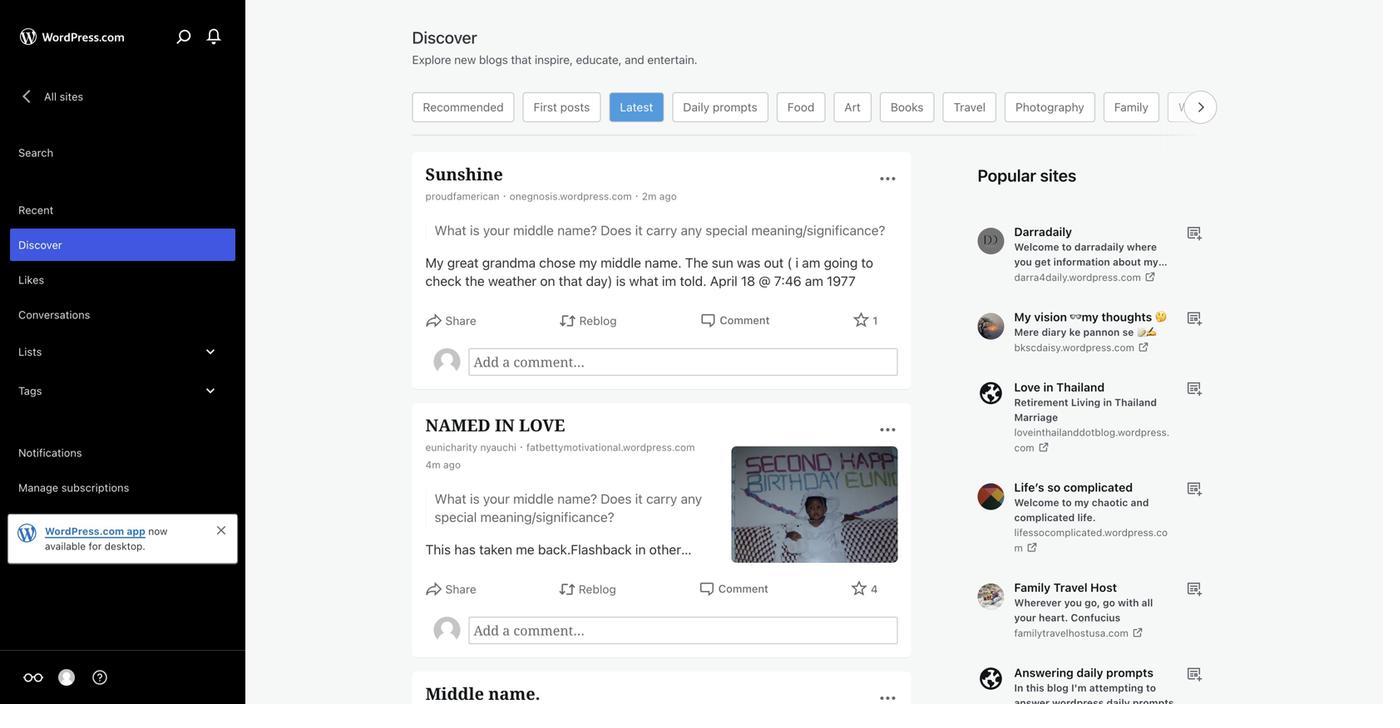 Task type: describe. For each thing, give the bounding box(es) containing it.
all
[[1142, 597, 1153, 609]]

what for great
[[435, 222, 466, 238]]

pannon
[[1083, 326, 1120, 338]]

tags
[[18, 385, 42, 397]]

have
[[667, 597, 695, 613]]

answer
[[1014, 697, 1050, 704]]

to down this.it's
[[495, 615, 507, 631]]

family travel host link
[[1014, 581, 1117, 595]]

what is your middle name? does it carry any special meaning/significance? for middle
[[435, 222, 885, 238]]

my inside my great grandma chose my middle name. the sun was out ( i am going to check the weather on that day) is what im told. april 18 @ 7:46 am 1977
[[579, 255, 597, 271]]

1 vertical spatial complicated
[[1014, 512, 1075, 524]]

food
[[787, 100, 815, 114]]

latest
[[620, 100, 653, 114]]

(
[[787, 255, 792, 271]]

call
[[495, 578, 516, 594]]

se
[[1122, 326, 1134, 338]]

so
[[1047, 481, 1061, 494]]

all
[[44, 90, 57, 103]]

darradaily link
[[1014, 225, 1072, 239]]

vision
[[1034, 310, 1067, 324]]

0 vertical spatial thailand
[[1056, 380, 1105, 394]]

comment for ·
[[720, 314, 770, 326]]

lists
[[18, 346, 42, 358]]

am up give
[[673, 560, 691, 576]]

check
[[425, 273, 462, 289]]

fatbettymotivational.wordpress.com
[[526, 442, 695, 453]]

in
[[1014, 682, 1023, 694]]

that inside discover explore new blogs that inspire, educate, and entertain.
[[511, 53, 532, 67]]

my for my great grandma chose my middle name. the sun was out ( i am going to check the weather on that day) is what im told. april 18 @ 7:46 am 1977
[[425, 255, 444, 271]]

art
[[844, 100, 861, 114]]

silent
[[542, 597, 574, 613]]

told.
[[680, 273, 707, 289]]

first posts
[[534, 100, 590, 114]]

this has taken me back.flashback in other words.at this point ,i am even confused.i am tempted to call my mum to ask her to give clarity on this.it's a silent question that i have always had to contemplate whenever i am asked. my name […]
[[425, 542, 695, 649]]

living
[[1071, 397, 1101, 408]]

explore
[[412, 53, 451, 67]]

daily
[[683, 100, 710, 114]]

lifessocomplicated.wordpress.co m
[[1014, 527, 1168, 554]]

Family radio
[[1104, 92, 1159, 122]]

and
[[1131, 497, 1149, 509]]

keyboard_arrow_down image for tags
[[202, 383, 219, 399]]

wordpress.com
[[45, 526, 124, 537]]

reblog for ·
[[579, 314, 617, 328]]

day)
[[586, 273, 612, 289]]

2 vertical spatial prompts
[[1133, 697, 1174, 704]]

Food radio
[[777, 92, 825, 122]]

clarity
[[425, 597, 462, 613]]

Art radio
[[834, 92, 872, 122]]

recent
[[18, 204, 53, 216]]

0 vertical spatial greg robinson image
[[434, 348, 460, 375]]

1 button
[[853, 311, 878, 331]]

travel inside family travel host wherever you go, go with all your heart. confucius
[[1054, 581, 1087, 595]]

comment button for ·
[[700, 312, 770, 329]]

@
[[759, 273, 771, 289]]

my great grandma chose my middle name. the sun was out ( i am going to check the weather on that day) is what im told. april 18 @ 7:46 am 1977
[[425, 255, 873, 289]]

named in love eunicharity nyauchi · fatbettymotivational.wordpress.com 4m ago
[[425, 414, 695, 471]]

name
[[490, 633, 523, 649]]

1 horizontal spatial thailand
[[1115, 397, 1157, 408]]

1
[[873, 314, 878, 327]]

0 vertical spatial i
[[660, 597, 663, 613]]

discover for discover
[[18, 239, 62, 251]]

subscribe image
[[1186, 581, 1202, 597]]

is for this has taken me back.flashback in other words.at this point ,i am even confused.i am tempted to call my mum to ask her to give clarity on this.it's a silent question that i have always had to contemplate whenever i am asked. my name […]
[[470, 491, 480, 507]]

meaning/significance? for am
[[480, 509, 614, 525]]

that inside the this has taken me back.flashback in other words.at this point ,i am even confused.i am tempted to call my mum to ask her to give clarity on this.it's a silent question that i have always had to contemplate whenever i am asked. my name […]
[[633, 597, 657, 613]]

love in thailand retirement living in thailand marriage
[[1014, 380, 1157, 423]]

search
[[18, 146, 53, 159]]

any for name.
[[681, 222, 702, 238]]

asked.
[[425, 633, 465, 649]]

love
[[1014, 380, 1040, 394]]

reblog button for love
[[559, 581, 616, 599]]

Daily prompts radio
[[672, 92, 768, 122]]

· inside named in love eunicharity nyauchi · fatbettymotivational.wordpress.com 4m ago
[[520, 440, 523, 453]]

with
[[1118, 597, 1139, 609]]

subscribe image for life's so complicated
[[1186, 480, 1202, 497]]

🤔
[[1155, 310, 1167, 324]]

im
[[662, 273, 676, 289]]

had
[[469, 615, 492, 631]]

new
[[454, 53, 476, 67]]

name? for back.flashback
[[557, 491, 597, 507]]

chose
[[539, 255, 576, 271]]

keyboard_arrow_down image for lists
[[202, 343, 219, 360]]

your for grandma
[[483, 222, 510, 238]]

middle for back.flashback
[[513, 491, 554, 507]]

your for taken
[[483, 491, 510, 507]]

0 vertical spatial complicated
[[1064, 481, 1133, 494]]

my for my vision 👓my thoughts 🤔 mere diary ke pannon se 📝✍️
[[1014, 310, 1031, 324]]

likes
[[18, 274, 44, 286]]

4
[[871, 583, 878, 595]]

i'm
[[1071, 682, 1087, 694]]

and entertain.
[[625, 53, 697, 67]]

weather
[[488, 273, 537, 289]]

first
[[534, 100, 557, 114]]

words.at
[[425, 560, 479, 576]]

eunicharity
[[425, 442, 477, 453]]

welcome
[[1014, 497, 1059, 509]]

share for in
[[445, 583, 476, 596]]

sun
[[712, 255, 733, 271]]

lifessocomplicated.wordpress.co m link
[[1014, 527, 1168, 554]]

4 button
[[851, 580, 878, 599]]

recent link
[[10, 194, 235, 226]]

a
[[531, 597, 538, 613]]

my inside life's so complicated welcome to my chaotic and complicated life.
[[1074, 497, 1089, 509]]

it for in
[[635, 491, 643, 507]]

am right 7:46
[[805, 273, 823, 289]]

now
[[148, 526, 168, 537]]

available
[[45, 541, 86, 552]]

2m
[[642, 190, 657, 202]]

loveinthailanddotblog.wordpress. com link
[[1014, 427, 1170, 454]]

inspire,
[[535, 53, 573, 67]]

on inside my great grandma chose my middle name. the sun was out ( i am going to check the weather on that day) is what im told. april 18 @ 7:46 am 1977
[[540, 273, 555, 289]]

First posts radio
[[523, 92, 601, 122]]

familytravelhostusa.com link
[[1014, 627, 1144, 639]]

1 horizontal spatial in
[[1043, 380, 1053, 394]]

loveinthailanddotblog.wordpress. com
[[1014, 427, 1170, 454]]

comment for love
[[718, 583, 768, 595]]

ago inside sunshine proudfamerican · onegnosis.wordpress.com · 2m ago
[[659, 190, 677, 202]]

this.it's
[[484, 597, 527, 613]]

it for middle
[[635, 222, 643, 238]]

tags link
[[10, 373, 235, 409]]

sites for popular sites
[[1040, 166, 1076, 185]]

eunicharity nyauchi link
[[425, 442, 516, 453]]

this
[[425, 542, 451, 558]]

am right ,i
[[552, 560, 570, 576]]

proudfamerican link
[[425, 190, 500, 202]]

0 horizontal spatial ·
[[503, 188, 506, 202]]

wordpress.com app
[[45, 526, 145, 537]]

Photography radio
[[1005, 92, 1095, 122]]

18
[[741, 273, 755, 289]]

,i
[[542, 560, 548, 576]]

bkscdaisy.wordpress.com
[[1014, 342, 1134, 353]]

ago inside named in love eunicharity nyauchi · fatbettymotivational.wordpress.com 4m ago
[[443, 459, 461, 471]]

that inside my great grandma chose my middle name. the sun was out ( i am going to check the weather on that day) is what im told. april 18 @ 7:46 am 1977
[[559, 273, 582, 289]]

other
[[649, 542, 681, 558]]



Task type: vqa. For each thing, say whether or not it's contained in the screenshot.


Task type: locate. For each thing, give the bounding box(es) containing it.
name? up back.flashback
[[557, 491, 597, 507]]

carry for name.
[[646, 222, 677, 238]]

life's so complicated welcome to my chaotic and complicated life.
[[1014, 481, 1149, 524]]

in inside the this has taken me back.flashback in other words.at this point ,i am even confused.i am tempted to call my mum to ask her to give clarity on this.it's a silent question that i have always had to contemplate whenever i am asked. my name […]
[[635, 542, 646, 558]]

2 vertical spatial my
[[468, 633, 487, 649]]

1 vertical spatial what is your middle name? does it carry any special meaning/significance?
[[435, 491, 702, 525]]

keyboard_arrow_down image inside the "lists" link
[[202, 343, 219, 360]]

1 vertical spatial that
[[559, 273, 582, 289]]

this inside answering daily prompts in this blog i'm attempting to answer wordpress daily prompts
[[1026, 682, 1044, 694]]

0 vertical spatial is
[[470, 222, 480, 238]]

the
[[685, 255, 708, 271]]

is right day)
[[616, 273, 626, 289]]

middle up me
[[513, 491, 554, 507]]

bkscdaisy.wordpress.com link
[[1014, 341, 1149, 353]]

travel up you
[[1054, 581, 1087, 595]]

comment down 18
[[720, 314, 770, 326]]

greg robinson image
[[434, 617, 460, 644]]

2 share from the top
[[445, 583, 476, 596]]

1 vertical spatial reblog button
[[559, 581, 616, 599]]

diary
[[1042, 326, 1067, 338]]

0 horizontal spatial greg robinson image
[[58, 670, 75, 686]]

that right 'blogs'
[[511, 53, 532, 67]]

ago right 2m on the left top of page
[[659, 190, 677, 202]]

1 vertical spatial special
[[435, 509, 477, 525]]

1 vertical spatial any
[[681, 491, 702, 507]]

greg robinson image right reader icon
[[58, 670, 75, 686]]

heart.
[[1039, 612, 1068, 624]]

1 any from the top
[[681, 222, 702, 238]]

0 horizontal spatial this
[[482, 560, 504, 576]]

i
[[660, 597, 663, 613], [652, 615, 655, 631]]

1 carry from the top
[[646, 222, 677, 238]]

reader image
[[23, 668, 43, 688]]

2 what from the top
[[435, 491, 466, 507]]

name? inside 'what is your middle name? does it carry any special meaning/significance?'
[[557, 491, 597, 507]]

dismiss image
[[215, 524, 228, 537]]

1 vertical spatial i
[[652, 615, 655, 631]]

ask
[[590, 578, 611, 594]]

1 vertical spatial toggle menu image
[[878, 420, 898, 440]]

keyboard_arrow_down image inside tags link
[[202, 383, 219, 399]]

0 vertical spatial daily
[[1077, 666, 1103, 680]]

com
[[1014, 442, 1034, 454]]

mere
[[1014, 326, 1039, 338]]

meaning/significance?
[[751, 222, 885, 238], [480, 509, 614, 525]]

what for has
[[435, 491, 466, 507]]

it down fatbettymotivational.wordpress.com link
[[635, 491, 643, 507]]

1 vertical spatial greg robinson image
[[58, 670, 75, 686]]

2 horizontal spatial ·
[[635, 188, 638, 202]]

prompts inside radio
[[713, 100, 757, 114]]

attempting
[[1089, 682, 1143, 694]]

you
[[1064, 597, 1082, 609]]

travel inside radio
[[954, 100, 986, 114]]

1 horizontal spatial discover
[[412, 27, 477, 47]]

carry up other
[[646, 491, 677, 507]]

loveinthailanddotblog.wordpress.
[[1014, 427, 1170, 438]]

mum
[[541, 578, 571, 594]]

2 keyboard_arrow_down image from the top
[[202, 383, 219, 399]]

1 vertical spatial in
[[1103, 397, 1112, 408]]

ago
[[659, 190, 677, 202], [443, 459, 461, 471]]

in
[[1043, 380, 1053, 394], [1103, 397, 1112, 408], [635, 542, 646, 558]]

1 vertical spatial name?
[[557, 491, 597, 507]]

special up sun
[[706, 222, 748, 238]]

Add a comment… text field
[[469, 617, 898, 645]]

prompts up attempting
[[1106, 666, 1154, 680]]

this inside the this has taken me back.flashback in other words.at this point ,i am even confused.i am tempted to call my mum to ask her to give clarity on this.it's a silent question that i have always had to contemplate whenever i am asked. my name […]
[[482, 560, 504, 576]]

0 vertical spatial group
[[434, 348, 898, 376]]

1 vertical spatial my
[[1074, 497, 1089, 509]]

meaning/significance? up i
[[751, 222, 885, 238]]

this down 'taken'
[[482, 560, 504, 576]]

group down the im
[[434, 348, 898, 376]]

life's
[[1014, 481, 1044, 494]]

reblog up 'question'
[[579, 583, 616, 596]]

2 horizontal spatial my
[[1014, 310, 1031, 324]]

0 vertical spatial my
[[425, 255, 444, 271]]

0 vertical spatial any
[[681, 222, 702, 238]]

discover up explore
[[412, 27, 477, 47]]

0 horizontal spatial my
[[519, 578, 537, 594]]

family travel host wherever you go, go with all your heart. confucius
[[1014, 581, 1153, 624]]

reblog for love
[[579, 583, 616, 596]]

middle for my
[[513, 222, 554, 238]]

your up grandma
[[483, 222, 510, 238]]

this up answer
[[1026, 682, 1044, 694]]

· right proudfamerican link
[[503, 188, 506, 202]]

1 vertical spatial this
[[1026, 682, 1044, 694]]

2 it from the top
[[635, 491, 643, 507]]

special for this
[[435, 509, 477, 525]]

my inside the this has taken me back.flashback in other words.at this point ,i am even confused.i am tempted to call my mum to ask her to give clarity on this.it's a silent question that i have always had to contemplate whenever i am asked. my name […]
[[519, 578, 537, 594]]

1 vertical spatial meaning/significance?
[[480, 509, 614, 525]]

subscribe image for answering daily prompts
[[1186, 666, 1202, 682]]

my
[[425, 255, 444, 271], [1014, 310, 1031, 324], [468, 633, 487, 649]]

0 vertical spatial my
[[579, 255, 597, 271]]

contemplate
[[511, 615, 586, 631]]

your up 'taken'
[[483, 491, 510, 507]]

what is your middle name? does it carry any special meaning/significance? for in
[[435, 491, 702, 525]]

your
[[483, 222, 510, 238], [483, 491, 510, 507], [1014, 612, 1036, 624]]

my inside the this has taken me back.flashback in other words.at this point ,i am even confused.i am tempted to call my mum to ask her to give clarity on this.it's a silent question that i have always had to contemplate whenever i am asked. my name […]
[[468, 633, 487, 649]]

app
[[127, 526, 145, 537]]

1 does from the top
[[601, 222, 632, 238]]

0 vertical spatial ago
[[659, 190, 677, 202]]

share button down words.at
[[425, 581, 476, 599]]

does for back.flashback
[[601, 491, 632, 507]]

familytravelhostusa.com
[[1014, 628, 1129, 639]]

1 vertical spatial your
[[483, 491, 510, 507]]

toggle menu image
[[878, 689, 898, 704]]

prompts down attempting
[[1133, 697, 1174, 704]]

Travel radio
[[943, 92, 996, 122]]

i
[[795, 255, 799, 271]]

option group containing recommended
[[408, 92, 1232, 122]]

2 toggle menu image from the top
[[878, 420, 898, 440]]

1 share button from the top
[[425, 312, 476, 330]]

my inside 'my vision 👓my thoughts 🤔 mere diary ke pannon se 📝✍️'
[[1014, 310, 1031, 324]]

this
[[482, 560, 504, 576], [1026, 682, 1044, 694]]

that down chose
[[559, 273, 582, 289]]

answering daily prompts link
[[1014, 666, 1154, 680]]

has
[[454, 542, 476, 558]]

ago down eunicharity
[[443, 459, 461, 471]]

to inside answering daily prompts in this blog i'm attempting to answer wordpress daily prompts
[[1146, 682, 1156, 694]]

1 vertical spatial comment
[[718, 583, 768, 595]]

thailand right living
[[1115, 397, 1157, 408]]

comment button down april
[[700, 312, 770, 329]]

complicated
[[1064, 481, 1133, 494], [1014, 512, 1075, 524]]

i right whenever
[[652, 615, 655, 631]]

recommended
[[423, 100, 504, 114]]

reblog button
[[559, 312, 617, 330], [559, 581, 616, 599]]

1 vertical spatial discover
[[18, 239, 62, 251]]

share button down check at the left top of page
[[425, 312, 476, 330]]

on
[[540, 273, 555, 289], [466, 597, 481, 613]]

your inside 'what is your middle name? does it carry any special meaning/significance?'
[[483, 491, 510, 507]]

my down the had on the left bottom of the page
[[468, 633, 487, 649]]

0 horizontal spatial my
[[425, 255, 444, 271]]

marriage
[[1014, 412, 1058, 423]]

1 name? from the top
[[557, 222, 597, 238]]

complicated down welcome
[[1014, 512, 1075, 524]]

2 horizontal spatial in
[[1103, 397, 1112, 408]]

1 horizontal spatial daily
[[1107, 697, 1130, 704]]

0 vertical spatial reblog button
[[559, 312, 617, 330]]

2 any from the top
[[681, 491, 702, 507]]

4m
[[425, 459, 441, 471]]

📝✍️
[[1136, 326, 1156, 338]]

comment up add a comment… text box
[[718, 583, 768, 595]]

manage subscriptions
[[18, 482, 129, 494]]

share button for in
[[425, 581, 476, 599]]

to right attempting
[[1146, 682, 1156, 694]]

prompts right daily
[[713, 100, 757, 114]]

middle up chose
[[513, 222, 554, 238]]

now available for desktop.
[[45, 526, 168, 552]]

1 vertical spatial comment button
[[698, 581, 768, 597]]

1 what is your middle name? does it carry any special meaning/significance? from the top
[[435, 222, 885, 238]]

0 vertical spatial comment
[[720, 314, 770, 326]]

middle up day)
[[601, 255, 641, 271]]

0 horizontal spatial discover
[[18, 239, 62, 251]]

it inside 'what is your middle name? does it carry any special meaning/significance?'
[[635, 491, 643, 507]]

1 subscribe image from the top
[[1186, 225, 1202, 241]]

in up the retirement at bottom right
[[1043, 380, 1053, 394]]

share for proudfamerican
[[445, 314, 476, 328]]

prompts
[[713, 100, 757, 114], [1106, 666, 1154, 680], [1133, 697, 1174, 704]]

my
[[579, 255, 597, 271], [1074, 497, 1089, 509], [519, 578, 537, 594]]

group
[[434, 348, 898, 376], [434, 617, 898, 645]]

· left 2m on the left top of page
[[635, 188, 638, 202]]

any up other
[[681, 491, 702, 507]]

0 vertical spatial special
[[706, 222, 748, 238]]

your down wherever
[[1014, 612, 1036, 624]]

posts
[[560, 100, 590, 114]]

to inside life's so complicated welcome to my chaotic and complicated life.
[[1062, 497, 1072, 509]]

it down 2m on the left top of page
[[635, 222, 643, 238]]

that down give
[[633, 597, 657, 613]]

1 toggle menu image from the top
[[878, 169, 898, 189]]

0 vertical spatial keyboard_arrow_down image
[[202, 343, 219, 360]]

does up my great grandma chose my middle name. the sun was out ( i am going to check the weather on that day) is what im told. april 18 @ 7:46 am 1977 at top
[[601, 222, 632, 238]]

0 vertical spatial share
[[445, 314, 476, 328]]

1 what from the top
[[435, 222, 466, 238]]

0 horizontal spatial ago
[[443, 459, 461, 471]]

i down give
[[660, 597, 663, 613]]

option group
[[408, 92, 1232, 122]]

1 group from the top
[[434, 348, 898, 376]]

share
[[445, 314, 476, 328], [445, 583, 476, 596]]

1 vertical spatial keyboard_arrow_down image
[[202, 383, 219, 399]]

grandma
[[482, 255, 536, 271]]

subscriptions
[[61, 482, 129, 494]]

0 vertical spatial what is your middle name? does it carry any special meaning/significance?
[[435, 222, 885, 238]]

2 share button from the top
[[425, 581, 476, 599]]

comment button for love
[[698, 581, 768, 597]]

point
[[507, 560, 538, 576]]

was
[[737, 255, 761, 271]]

writing
[[1178, 100, 1217, 114]]

taken
[[479, 542, 512, 558]]

Recommended radio
[[412, 92, 514, 122]]

0 vertical spatial reblog
[[579, 314, 617, 328]]

family inside family travel host wherever you go, go with all your heart. confucius
[[1014, 581, 1051, 595]]

darra4daily.wordpress.com link
[[1014, 271, 1156, 283]]

my up day)
[[579, 255, 597, 271]]

is up great
[[470, 222, 480, 238]]

subscribe image for darradaily
[[1186, 225, 1202, 241]]

0 vertical spatial on
[[540, 273, 555, 289]]

out
[[764, 255, 784, 271]]

0 vertical spatial it
[[635, 222, 643, 238]]

any up the
[[681, 222, 702, 238]]

what is your middle name? does it carry any special meaning/significance? up name.
[[435, 222, 885, 238]]

0 horizontal spatial i
[[652, 615, 655, 631]]

special
[[706, 222, 748, 238], [435, 509, 477, 525]]

middle inside my great grandma chose my middle name. the sun was out ( i am going to check the weather on that day) is what im told. april 18 @ 7:46 am 1977
[[601, 255, 641, 271]]

daily up i'm
[[1077, 666, 1103, 680]]

3 subscribe image from the top
[[1186, 380, 1202, 397]]

meaning/significance? inside 'what is your middle name? does it carry any special meaning/significance?'
[[480, 509, 614, 525]]

0 vertical spatial your
[[483, 222, 510, 238]]

greg robinson image
[[434, 348, 460, 375], [58, 670, 75, 686]]

family inside radio
[[1114, 100, 1149, 114]]

1 vertical spatial is
[[616, 273, 626, 289]]

0 vertical spatial what
[[435, 222, 466, 238]]

1 keyboard_arrow_down image from the top
[[202, 343, 219, 360]]

educate,
[[576, 53, 622, 67]]

1 vertical spatial ago
[[443, 459, 461, 471]]

group down have
[[434, 617, 898, 645]]

reblog button down day)
[[559, 312, 617, 330]]

in for love in thailand retirement living in thailand marriage
[[1103, 397, 1112, 408]]

subscribe image for my vision 👓my thoughts 🤔
[[1186, 310, 1202, 326]]

confused.i
[[606, 560, 669, 576]]

what inside 'what is your middle name? does it carry any special meaning/significance?'
[[435, 491, 466, 507]]

group for ·
[[434, 348, 898, 376]]

greg robinson image up named
[[434, 348, 460, 375]]

1 vertical spatial my
[[1014, 310, 1031, 324]]

family left writing
[[1114, 100, 1149, 114]]

1 horizontal spatial meaning/significance?
[[751, 222, 885, 238]]

0 horizontal spatial sites
[[60, 90, 83, 103]]

does inside 'what is your middle name? does it carry any special meaning/significance?'
[[601, 491, 632, 507]]

discover inside discover explore new blogs that inspire, educate, and entertain.
[[412, 27, 477, 47]]

is for my great grandma chose my middle name. the sun was out ( i am going to check the weather on that day) is what im told. april 18 @ 7:46 am 1977
[[470, 222, 480, 238]]

1 vertical spatial reblog
[[579, 583, 616, 596]]

· right nyauchi
[[520, 440, 523, 453]]

my up the life.
[[1074, 497, 1089, 509]]

2 name? from the top
[[557, 491, 597, 507]]

Writing radio
[[1168, 92, 1228, 122]]

keyboard_arrow_down image
[[202, 343, 219, 360], [202, 383, 219, 399]]

any inside 'what is your middle name? does it carry any special meaning/significance?'
[[681, 491, 702, 507]]

comment button right have
[[698, 581, 768, 597]]

am down have
[[658, 615, 677, 631]]

blog
[[1047, 682, 1069, 694]]

is up "has"
[[470, 491, 480, 507]]

Add a comment… text field
[[469, 348, 898, 376]]

travel right books
[[954, 100, 986, 114]]

Books radio
[[880, 92, 934, 122]]

5 subscribe image from the top
[[1186, 666, 1202, 682]]

discover for discover explore new blogs that inspire, educate, and entertain.
[[412, 27, 477, 47]]

0 vertical spatial middle
[[513, 222, 554, 238]]

Latest radio
[[609, 92, 664, 122]]

on inside the this has taken me back.flashback in other words.at this point ,i am even confused.i am tempted to call my mum to ask her to give clarity on this.it's a silent question that i have always had to contemplate whenever i am asked. my name […]
[[466, 597, 481, 613]]

family for family
[[1114, 100, 1149, 114]]

1 it from the top
[[635, 222, 643, 238]]

2 horizontal spatial that
[[633, 597, 657, 613]]

2 carry from the top
[[646, 491, 677, 507]]

great
[[447, 255, 479, 271]]

0 vertical spatial share button
[[425, 312, 476, 330]]

likes link
[[10, 264, 235, 296]]

discover down recent
[[18, 239, 62, 251]]

in for this has taken me back.flashback in other words.at this point ,i am even confused.i am tempted to call my mum to ask her to give clarity on this.it's a silent question that i have always had to contemplate whenever i am asked. my name […]
[[635, 542, 646, 558]]

carry up name.
[[646, 222, 677, 238]]

special for sun
[[706, 222, 748, 238]]

am right i
[[802, 255, 820, 271]]

sites inside all sites link
[[60, 90, 83, 103]]

special up "has"
[[435, 509, 477, 525]]

to down life's so complicated link
[[1062, 497, 1072, 509]]

·
[[503, 188, 506, 202], [635, 188, 638, 202], [520, 440, 523, 453]]

subscribe image
[[1186, 225, 1202, 241], [1186, 310, 1202, 326], [1186, 380, 1202, 397], [1186, 480, 1202, 497], [1186, 666, 1202, 682]]

my vision 👓my thoughts 🤔 mere diary ke pannon se 📝✍️
[[1014, 310, 1167, 338]]

my vision 👓my thoughts 🤔 link
[[1014, 310, 1167, 324]]

sites right popular
[[1040, 166, 1076, 185]]

your inside family travel host wherever you go, go with all your heart. confucius
[[1014, 612, 1036, 624]]

my down point
[[519, 578, 537, 594]]

comment button
[[700, 312, 770, 329], [698, 581, 768, 597]]

does down 'fatbettymotivational.wordpress.com'
[[601, 491, 632, 507]]

0 horizontal spatial meaning/significance?
[[480, 509, 614, 525]]

in right living
[[1103, 397, 1112, 408]]

daily down attempting
[[1107, 697, 1130, 704]]

0 horizontal spatial family
[[1014, 581, 1051, 595]]

go,
[[1085, 597, 1100, 609]]

what up great
[[435, 222, 466, 238]]

group for love
[[434, 617, 898, 645]]

carry for other
[[646, 491, 677, 507]]

to left 'call'
[[480, 578, 492, 594]]

1 vertical spatial prompts
[[1106, 666, 1154, 680]]

lifessocomplicated.wordpress.co
[[1014, 527, 1168, 539]]

name? for my
[[557, 222, 597, 238]]

2 subscribe image from the top
[[1186, 310, 1202, 326]]

named
[[425, 414, 490, 437]]

family
[[1114, 100, 1149, 114], [1014, 581, 1051, 595]]

sites for all sites
[[60, 90, 83, 103]]

named in love link
[[425, 413, 712, 437]]

is inside my great grandma chose my middle name. the sun was out ( i am going to check the weather on that day) is what im told. april 18 @ 7:46 am 1977
[[616, 273, 626, 289]]

2 vertical spatial your
[[1014, 612, 1036, 624]]

1 vertical spatial carry
[[646, 491, 677, 507]]

1 vertical spatial share
[[445, 583, 476, 596]]

travel
[[954, 100, 986, 114], [1054, 581, 1087, 595]]

0 vertical spatial travel
[[954, 100, 986, 114]]

1 vertical spatial group
[[434, 617, 898, 645]]

1 horizontal spatial family
[[1114, 100, 1149, 114]]

to left ask
[[574, 578, 586, 594]]

0 horizontal spatial on
[[466, 597, 481, 613]]

does for my
[[601, 222, 632, 238]]

middle inside 'what is your middle name? does it carry any special meaning/significance?'
[[513, 491, 554, 507]]

life.
[[1077, 512, 1096, 524]]

share down the
[[445, 314, 476, 328]]

to down confused.i
[[637, 578, 649, 594]]

subscribe image for love in thailand
[[1186, 380, 1202, 397]]

0 vertical spatial name?
[[557, 222, 597, 238]]

4 subscribe image from the top
[[1186, 480, 1202, 497]]

reblog button for ·
[[559, 312, 617, 330]]

for
[[89, 541, 102, 552]]

family up wherever
[[1014, 581, 1051, 595]]

toggle menu image
[[878, 169, 898, 189], [878, 420, 898, 440]]

2 group from the top
[[434, 617, 898, 645]]

is inside 'what is your middle name? does it carry any special meaning/significance?'
[[470, 491, 480, 507]]

meaning/significance? up me
[[480, 509, 614, 525]]

family for family travel host wherever you go, go with all your heart. confucius
[[1014, 581, 1051, 595]]

in up confused.i
[[635, 542, 646, 558]]

0 vertical spatial carry
[[646, 222, 677, 238]]

0 vertical spatial toggle menu image
[[878, 169, 898, 189]]

reblog button down even
[[559, 581, 616, 599]]

2 vertical spatial my
[[519, 578, 537, 594]]

0 horizontal spatial special
[[435, 509, 477, 525]]

2 what is your middle name? does it carry any special meaning/significance? from the top
[[435, 491, 702, 525]]

on up the had on the left bottom of the page
[[466, 597, 481, 613]]

2 vertical spatial middle
[[513, 491, 554, 507]]

1 vertical spatial family
[[1014, 581, 1051, 595]]

what down 4m ago "link"
[[435, 491, 466, 507]]

thailand up living
[[1056, 380, 1105, 394]]

my up mere
[[1014, 310, 1031, 324]]

1 vertical spatial middle
[[601, 255, 641, 271]]

complicated up chaotic
[[1064, 481, 1133, 494]]

my up check at the left top of page
[[425, 255, 444, 271]]

to right the going
[[861, 255, 873, 271]]

answering
[[1014, 666, 1074, 680]]

0 horizontal spatial daily
[[1077, 666, 1103, 680]]

name? down onegnosis.wordpress.com
[[557, 222, 597, 238]]

0 horizontal spatial that
[[511, 53, 532, 67]]

0 horizontal spatial travel
[[954, 100, 986, 114]]

thailand
[[1056, 380, 1105, 394], [1115, 397, 1157, 408]]

share up clarity
[[445, 583, 476, 596]]

lists link
[[10, 334, 235, 370]]

onegnosis.wordpress.com link
[[510, 190, 632, 202]]

meaning/significance? for (
[[751, 222, 885, 238]]

to inside my great grandma chose my middle name. the sun was out ( i am going to check the weather on that day) is what im told. april 18 @ 7:46 am 1977
[[861, 255, 873, 271]]

sites right all
[[60, 90, 83, 103]]

1 horizontal spatial ago
[[659, 190, 677, 202]]

manage subscriptions link
[[10, 472, 235, 504]]

2 does from the top
[[601, 491, 632, 507]]

share button for proudfamerican
[[425, 312, 476, 330]]

1 horizontal spatial i
[[660, 597, 663, 613]]

love in thailand link
[[1014, 380, 1105, 394]]

1 horizontal spatial on
[[540, 273, 555, 289]]

1 vertical spatial sites
[[1040, 166, 1076, 185]]

love
[[519, 414, 565, 437]]

any for other
[[681, 491, 702, 507]]

1 share from the top
[[445, 314, 476, 328]]

0 horizontal spatial in
[[635, 542, 646, 558]]

on down chose
[[540, 273, 555, 289]]

2 vertical spatial is
[[470, 491, 480, 507]]

1 vertical spatial daily
[[1107, 697, 1130, 704]]

1 horizontal spatial this
[[1026, 682, 1044, 694]]

1 horizontal spatial special
[[706, 222, 748, 238]]

reblog down day)
[[579, 314, 617, 328]]

0 vertical spatial this
[[482, 560, 504, 576]]

my inside my great grandma chose my middle name. the sun was out ( i am going to check the weather on that day) is what im told. april 18 @ 7:46 am 1977
[[425, 255, 444, 271]]

what is your middle name? does it carry any special meaning/significance? up back.flashback
[[435, 491, 702, 525]]

carry inside 'what is your middle name? does it carry any special meaning/significance?'
[[646, 491, 677, 507]]

1 vertical spatial does
[[601, 491, 632, 507]]

all sites link
[[10, 79, 91, 114]]

0 vertical spatial comment button
[[700, 312, 770, 329]]

1 horizontal spatial that
[[559, 273, 582, 289]]



